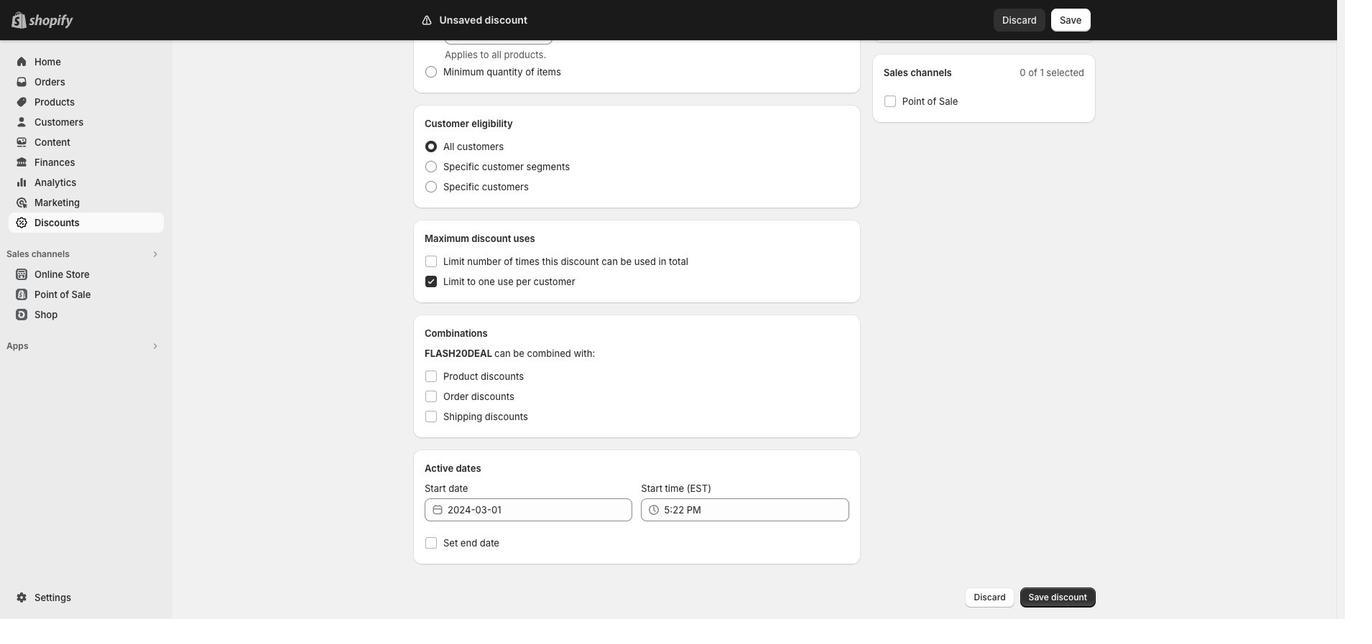 Task type: locate. For each thing, give the bounding box(es) containing it.
Enter time text field
[[664, 499, 849, 522]]

YYYY-MM-DD text field
[[448, 499, 633, 522]]



Task type: describe. For each thing, give the bounding box(es) containing it.
shopify image
[[29, 14, 73, 29]]

0.00 text field
[[464, 22, 553, 45]]



Task type: vqa. For each thing, say whether or not it's contained in the screenshot.
to inside DROPDOWN BUTTON
no



